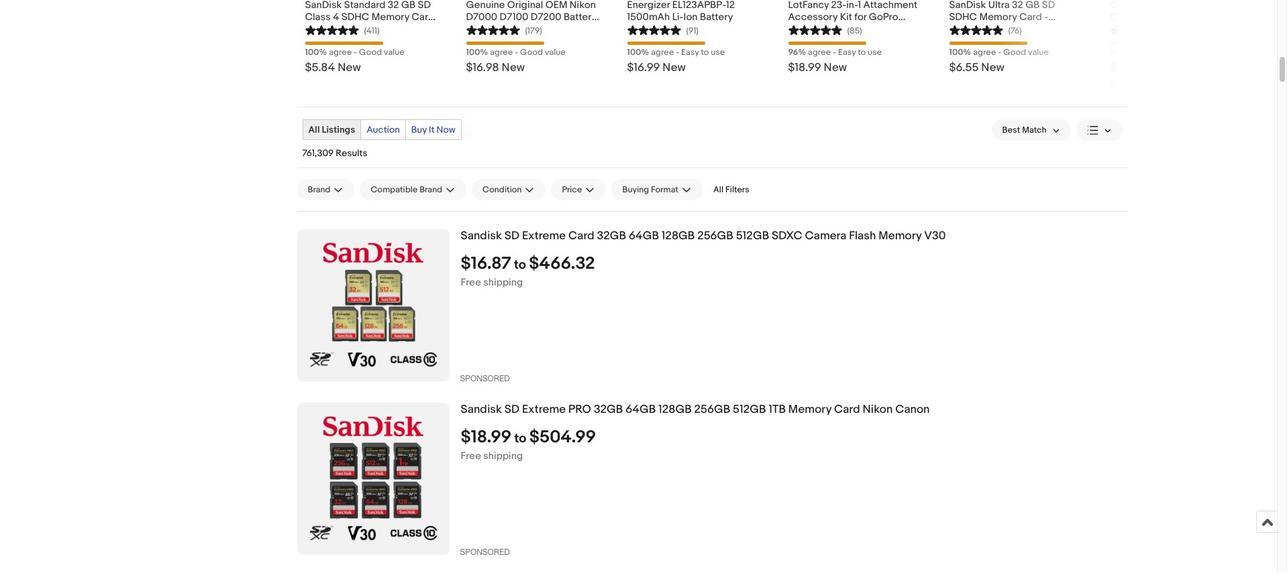 Task type: describe. For each thing, give the bounding box(es) containing it.
sandisk for $16.87
[[461, 230, 502, 243]]

sandisk sd extreme card 32gb 64gb 128gb 256gb 512gb sdxc camera flash memory v30
[[461, 230, 946, 243]]

to inside the $18.99 to $504.99 free shipping
[[514, 431, 527, 447]]

value for $5.84 new
[[384, 47, 405, 58]]

genuine
[[466, 0, 505, 11]]

canon inside the canon (5108b002) li-ion camera
[[1111, 0, 1141, 11]]

sandisk for $6.55
[[949, 0, 986, 11]]

$16.99 new
[[627, 61, 686, 75]]

all filters button
[[708, 179, 755, 201]]

attachment
[[864, 0, 918, 11]]

agree for $5.84
[[329, 47, 352, 58]]

now
[[437, 124, 456, 136]]

d7000
[[466, 11, 498, 23]]

genuine original oem nikon d7000 d7100 d7200 battery en-el15
[[466, 0, 597, 36]]

3 4.9 out of 5 stars image from the left
[[1111, 23, 1164, 36]]

extreme for $504.99
[[522, 403, 566, 417]]

all listings
[[308, 124, 355, 136]]

all filters
[[714, 185, 750, 195]]

$16.99
[[627, 61, 660, 75]]

filters
[[726, 185, 750, 195]]

to down energizer el123apbp-12 1500mah li-ion battery link
[[701, 47, 709, 58]]

genuine original oem nikon d7000 d7100 d7200 battery en-el15 link
[[466, 0, 600, 36]]

32gb for $466.32
[[597, 230, 626, 243]]

best
[[1003, 125, 1020, 136]]

memory inside sandisk standard 32 gb sd class 4 sdhc memory card - sdsdb-032g-b35
[[372, 11, 409, 23]]

512gb for $466.32
[[736, 230, 769, 243]]

all for all listings
[[308, 124, 320, 136]]

free for $18.99
[[461, 450, 481, 463]]

hero
[[788, 23, 811, 36]]

memory right 1tb
[[789, 403, 832, 417]]

good for $16.98 new
[[520, 47, 543, 58]]

ultra
[[989, 0, 1010, 11]]

- inside sandisk ultra 32 gb sd sdhc memory card - sdsdun4-032g-gn6in
[[1045, 11, 1049, 23]]

761,309
[[302, 148, 334, 159]]

100% for $16.99 new
[[627, 47, 649, 58]]

100% for $6.55 new
[[949, 47, 971, 58]]

easy for $16.99 new
[[681, 47, 699, 58]]

buying format button
[[612, 179, 703, 201]]

energizer
[[627, 0, 670, 11]]

v30
[[924, 230, 946, 243]]

canon (5108b002) li-ion camera
[[1111, 0, 1222, 23]]

energizer el123apbp-12 1500mah li-ion battery
[[627, 0, 735, 23]]

new for $17.95 new $7.99 used
[[1144, 61, 1168, 75]]

new for $18.99 new
[[824, 61, 847, 75]]

all listings link
[[303, 120, 361, 140]]

sdsdun4-
[[949, 23, 1000, 36]]

32 for $6.55 new
[[1012, 0, 1024, 11]]

price button
[[551, 179, 606, 201]]

auction link
[[361, 120, 405, 140]]

- for $5.84 new
[[354, 47, 357, 58]]

agree for $16.98
[[490, 47, 513, 58]]

ion inside the energizer el123apbp-12 1500mah li-ion battery
[[684, 11, 698, 23]]

256gb for $466.32
[[698, 230, 734, 243]]

battery inside the energizer el123apbp-12 1500mah li-ion battery
[[700, 11, 733, 23]]

512gb for $504.99
[[733, 403, 766, 417]]

sandisk for $5.84
[[305, 0, 342, 11]]

memory inside sandisk ultra 32 gb sd sdhc memory card - sdsdun4-032g-gn6in
[[980, 11, 1017, 23]]

$466.32
[[529, 254, 595, 274]]

easy for $18.99 new
[[838, 47, 856, 58]]

(85) link
[[788, 23, 862, 36]]

li- inside the energizer el123apbp-12 1500mah li-ion battery
[[672, 11, 684, 23]]

sandisk sd extreme pro 32gb 64gb 128gb 256gb 512gb 1tb memory card nikon canon link
[[461, 403, 1128, 417]]

sdsdb-
[[311, 23, 348, 36]]

100% for $16.98 new
[[466, 47, 488, 58]]

agree for $18.99
[[808, 47, 831, 58]]

condition button
[[472, 179, 546, 201]]

en-
[[466, 23, 481, 36]]

new for $16.99 new
[[663, 61, 686, 75]]

$18.99 new
[[788, 61, 847, 75]]

el15
[[481, 23, 499, 36]]

761,309 results
[[302, 148, 367, 159]]

oem
[[546, 0, 568, 11]]

032g- inside sandisk standard 32 gb sd class 4 sdhc memory card - sdsdb-032g-b35
[[348, 23, 377, 36]]

96%
[[788, 47, 806, 58]]

auction
[[367, 124, 400, 136]]

good for $5.84 new
[[359, 47, 382, 58]]

sandisk ultra 32 gb sd sdhc memory card - sdsdun4-032g-gn6in
[[949, 0, 1060, 36]]

4.8 out of 5 stars image for $16.98
[[466, 23, 520, 36]]

lotfancy 23-in-1 attachment accessory kit for gopro hero
[[788, 0, 918, 36]]

$16.98
[[466, 61, 499, 75]]

sandisk for $18.99
[[461, 403, 502, 417]]

$16.87 to $466.32 free shipping
[[461, 254, 595, 289]]

used
[[1133, 80, 1154, 91]]

sdhc inside sandisk standard 32 gb sd class 4 sdhc memory card - sdsdb-032g-b35
[[342, 11, 369, 23]]

flash
[[849, 230, 876, 243]]

(179) link
[[466, 23, 542, 36]]

kit
[[840, 11, 852, 23]]

camera inside the canon (5108b002) li-ion camera
[[1111, 11, 1147, 23]]

$5.84
[[305, 61, 335, 75]]

032g- inside sandisk ultra 32 gb sd sdhc memory card - sdsdun4-032g-gn6in
[[1000, 23, 1030, 36]]

100% for $5.84 new
[[305, 47, 327, 58]]

sandisk standard 32 gb sd class 4 sdhc memory card - sdsdb-032g-b35
[[305, 0, 434, 36]]

128gb for $504.99
[[659, 403, 692, 417]]

$6.55 new
[[949, 61, 1005, 75]]

$16.98 new
[[466, 61, 525, 75]]

shipping for $16.87
[[483, 276, 523, 289]]

best match
[[1003, 125, 1047, 136]]

256gb for $504.99
[[694, 403, 730, 417]]

buy it now link
[[406, 120, 461, 140]]

energizer el123apbp-12 1500mah li-ion battery link
[[627, 0, 762, 23]]

canon inside the sandisk sd extreme pro 32gb 64gb 128gb 256gb 512gb 1tb memory card nikon canon link
[[896, 403, 930, 417]]

sandisk standard 32 gb sd class 4 sdhc memory card - sdsdb-032g-b35 link
[[305, 0, 439, 36]]

$7.99
[[1111, 80, 1131, 91]]

(5108b002)
[[1143, 0, 1194, 11]]

compatible
[[371, 185, 418, 195]]

1 vertical spatial camera
[[805, 230, 847, 243]]

- for $6.55 new
[[998, 47, 1002, 58]]

1500mah
[[627, 11, 670, 23]]

$6.55
[[949, 61, 979, 75]]

- for $18.99 new
[[833, 47, 836, 58]]

el123apbp-
[[672, 0, 726, 11]]

lotfancy
[[788, 0, 829, 11]]

ion inside the canon (5108b002) li-ion camera
[[1208, 0, 1222, 11]]

- for $16.99 new
[[676, 47, 679, 58]]

(76) link
[[949, 23, 1022, 36]]

to down (85)
[[858, 47, 866, 58]]

100% agree - good value for $6.55 new
[[949, 47, 1049, 58]]

view: list view image
[[1087, 123, 1112, 137]]

sponsored for $16.87
[[460, 375, 510, 384]]

for
[[855, 11, 867, 23]]

buy it now
[[411, 124, 456, 136]]

sdhc inside sandisk ultra 32 gb sd sdhc memory card - sdsdun4-032g-gn6in
[[949, 11, 977, 23]]

(85)
[[847, 26, 862, 36]]



Task type: vqa. For each thing, say whether or not it's contained in the screenshot.
Memory inside the Sandisk Ultra 32 Gb Sd Sdhc Memory Card - Sdsdun4-032G-Gn6In
yes



Task type: locate. For each thing, give the bounding box(es) containing it.
0 horizontal spatial value
[[384, 47, 405, 58]]

agree
[[329, 47, 352, 58], [490, 47, 513, 58], [651, 47, 674, 58], [808, 47, 831, 58], [973, 47, 996, 58]]

1 shipping from the top
[[483, 276, 523, 289]]

new up used
[[1144, 61, 1168, 75]]

sandisk up sdsdb-
[[305, 0, 342, 11]]

1 horizontal spatial sandisk
[[949, 0, 986, 11]]

brand button
[[297, 179, 355, 201]]

compatible brand
[[371, 185, 442, 195]]

- down (76) link on the top
[[998, 47, 1002, 58]]

512gb inside sandisk sd extreme card 32gb 64gb 128gb 256gb 512gb sdxc camera flash memory v30 link
[[736, 230, 769, 243]]

$18.99 inside the $18.99 to $504.99 free shipping
[[461, 427, 512, 448]]

new right $16.98
[[502, 61, 525, 75]]

brand down 761,309
[[308, 185, 331, 195]]

original
[[507, 0, 543, 11]]

1 free from the top
[[461, 276, 481, 289]]

1 horizontal spatial sdhc
[[949, 11, 977, 23]]

0 vertical spatial free
[[461, 276, 481, 289]]

23-
[[831, 0, 847, 11]]

2 shipping from the top
[[483, 450, 523, 463]]

1 vertical spatial extreme
[[522, 403, 566, 417]]

0 horizontal spatial gb
[[401, 0, 416, 11]]

4 100% from the left
[[949, 47, 971, 58]]

gb up gn6in
[[1026, 0, 1040, 11]]

0 vertical spatial 32gb
[[597, 230, 626, 243]]

1 gb from the left
[[401, 0, 416, 11]]

ion right (5108b002)
[[1208, 0, 1222, 11]]

2 4.9 out of 5 stars image from the left
[[949, 23, 1003, 36]]

li- inside the canon (5108b002) li-ion camera
[[1196, 0, 1208, 11]]

100% agree - easy to use
[[627, 47, 725, 58]]

lotfancy 23-in-1 attachment accessory kit for gopro hero link
[[788, 0, 923, 36]]

64gb down buying format
[[629, 230, 659, 243]]

shipping for $18.99
[[483, 450, 523, 463]]

4
[[333, 11, 339, 23]]

d7200
[[531, 11, 562, 23]]

0 vertical spatial shipping
[[483, 276, 523, 289]]

standard
[[344, 0, 386, 11]]

$5.84 new
[[305, 61, 361, 75]]

0 horizontal spatial sandisk
[[305, 0, 342, 11]]

1 horizontal spatial 032g-
[[1000, 23, 1030, 36]]

easy down (85)
[[838, 47, 856, 58]]

1 vertical spatial 256gb
[[694, 403, 730, 417]]

1 horizontal spatial 4.9 out of 5 stars image
[[949, 23, 1003, 36]]

1 use from the left
[[711, 47, 725, 58]]

1 sdhc from the left
[[342, 11, 369, 23]]

100% up $16.98
[[466, 47, 488, 58]]

2 4.8 out of 5 stars image from the left
[[627, 23, 681, 36]]

- up $18.99 new
[[833, 47, 836, 58]]

64gb right "pro"
[[626, 403, 656, 417]]

price
[[562, 185, 582, 195]]

(91)
[[686, 26, 699, 36]]

format
[[651, 185, 679, 195]]

(179)
[[525, 26, 542, 36]]

free inside the $18.99 to $504.99 free shipping
[[461, 450, 481, 463]]

032g- down the standard
[[348, 23, 377, 36]]

free inside $16.87 to $466.32 free shipping
[[461, 276, 481, 289]]

all left filters
[[714, 185, 724, 195]]

512gb inside the sandisk sd extreme pro 32gb 64gb 128gb 256gb 512gb 1tb memory card nikon canon link
[[733, 403, 766, 417]]

easy
[[681, 47, 699, 58], [838, 47, 856, 58]]

gn6in
[[1030, 23, 1060, 36]]

good
[[359, 47, 382, 58], [520, 47, 543, 58], [1004, 47, 1026, 58]]

2 battery from the left
[[700, 11, 733, 23]]

- right ultra
[[1045, 11, 1049, 23]]

0 horizontal spatial $18.99
[[461, 427, 512, 448]]

32 right ultra
[[1012, 0, 1024, 11]]

gb for $6.55 new
[[1026, 0, 1040, 11]]

extreme up $504.99
[[522, 403, 566, 417]]

0 vertical spatial extreme
[[522, 230, 566, 243]]

in-
[[847, 0, 858, 11]]

1 vertical spatial 512gb
[[733, 403, 766, 417]]

good down (411)
[[359, 47, 382, 58]]

gopro
[[869, 11, 899, 23]]

1 good from the left
[[359, 47, 382, 58]]

shipping inside the $18.99 to $504.99 free shipping
[[483, 450, 523, 463]]

new down 100% agree - easy to use
[[663, 61, 686, 75]]

- down (411) link
[[354, 47, 357, 58]]

0 horizontal spatial camera
[[805, 230, 847, 243]]

agree for $6.55
[[973, 47, 996, 58]]

gb right the standard
[[401, 0, 416, 11]]

- inside sandisk standard 32 gb sd class 4 sdhc memory card - sdsdb-032g-b35
[[305, 23, 309, 36]]

2 good from the left
[[520, 47, 543, 58]]

0 horizontal spatial 32
[[388, 0, 399, 11]]

0 horizontal spatial 4.8 out of 5 stars image
[[466, 23, 520, 36]]

4 new from the left
[[824, 61, 847, 75]]

2 new from the left
[[502, 61, 525, 75]]

(76)
[[1009, 26, 1022, 36]]

sandisk up $16.87
[[461, 230, 502, 243]]

new down the 96% agree - easy to use
[[824, 61, 847, 75]]

1 horizontal spatial all
[[714, 185, 724, 195]]

1 horizontal spatial good
[[520, 47, 543, 58]]

to right $16.87
[[514, 258, 526, 273]]

use for $16.99 new
[[711, 47, 725, 58]]

4.8 out of 5 stars image
[[466, 23, 520, 36], [627, 23, 681, 36], [788, 23, 842, 36]]

0 vertical spatial all
[[308, 124, 320, 136]]

0 vertical spatial canon
[[1111, 0, 1141, 11]]

64gb
[[629, 230, 659, 243], [626, 403, 656, 417]]

1 4.8 out of 5 stars image from the left
[[466, 23, 520, 36]]

sandisk inside sandisk standard 32 gb sd class 4 sdhc memory card - sdsdb-032g-b35
[[305, 0, 342, 11]]

64gb for $466.32
[[629, 230, 659, 243]]

value down d7200
[[545, 47, 566, 58]]

accessory
[[788, 11, 838, 23]]

brand inside dropdown button
[[308, 185, 331, 195]]

sandisk inside sandisk ultra 32 gb sd sdhc memory card - sdsdun4-032g-gn6in
[[949, 0, 986, 11]]

32gb down buying
[[597, 230, 626, 243]]

32 for $5.84 new
[[388, 0, 399, 11]]

100% agree - good value
[[305, 47, 405, 58], [466, 47, 566, 58], [949, 47, 1049, 58]]

new for $5.84 new
[[338, 61, 361, 75]]

032g- down ultra
[[1000, 23, 1030, 36]]

100% up '$6.55' on the right top
[[949, 47, 971, 58]]

extreme for $466.32
[[522, 230, 566, 243]]

4.9 out of 5 stars image for $5.84
[[305, 23, 359, 36]]

agree up $6.55 new
[[973, 47, 996, 58]]

$18.99 for $18.99 new
[[788, 61, 821, 75]]

1 horizontal spatial gb
[[1026, 0, 1040, 11]]

sponsored for $18.99
[[460, 548, 510, 558]]

results
[[336, 148, 367, 159]]

2 horizontal spatial good
[[1004, 47, 1026, 58]]

1 vertical spatial sandisk
[[461, 403, 502, 417]]

all inside button
[[714, 185, 724, 195]]

1 horizontal spatial value
[[545, 47, 566, 58]]

100% up $17.95
[[1111, 47, 1133, 58]]

1 vertical spatial sponsored
[[460, 548, 510, 558]]

brand right compatible
[[420, 185, 442, 195]]

new right '$6.55' on the right top
[[982, 61, 1005, 75]]

sandisk sd extreme pro 32gb 64gb 128gb 256gb 512gb 1tb memory card nikon canon image
[[297, 403, 449, 556]]

new for $6.55 new
[[982, 61, 1005, 75]]

0 horizontal spatial 100% agree - good value
[[305, 47, 405, 58]]

value for $6.55 new
[[1028, 47, 1049, 58]]

1 horizontal spatial easy
[[838, 47, 856, 58]]

100% agree - good value down (179) link
[[466, 47, 566, 58]]

2 free from the top
[[461, 450, 481, 463]]

brand
[[308, 185, 331, 195], [420, 185, 442, 195]]

2 horizontal spatial 4.9 out of 5 stars image
[[1111, 23, 1164, 36]]

1 value from the left
[[384, 47, 405, 58]]

sd inside sandisk standard 32 gb sd class 4 sdhc memory card - sdsdb-032g-b35
[[418, 0, 431, 11]]

$18.99 to $504.99 free shipping
[[461, 427, 596, 463]]

32gb for $504.99
[[594, 403, 623, 417]]

buying
[[623, 185, 649, 195]]

agree up $5.84 new
[[329, 47, 352, 58]]

5 100% from the left
[[1111, 47, 1133, 58]]

0 vertical spatial 64gb
[[629, 230, 659, 243]]

sdhc right 4 in the left of the page
[[342, 11, 369, 23]]

128gb for $466.32
[[662, 230, 695, 243]]

3 4.8 out of 5 stars image from the left
[[788, 23, 842, 36]]

2 value from the left
[[545, 47, 566, 58]]

4.9 out of 5 stars image up $5.84 new
[[305, 23, 359, 36]]

sandisk sd extreme card 32gb 64gb 128gb 256gb 512gb sdxc camera flash memory v30 link
[[461, 230, 1128, 244]]

1 horizontal spatial use
[[868, 47, 882, 58]]

1 extreme from the top
[[522, 230, 566, 243]]

64gb for $504.99
[[626, 403, 656, 417]]

sandisk sd extreme pro 32gb 64gb 128gb 256gb 512gb 1tb memory card nikon canon
[[461, 403, 930, 417]]

1 sandisk from the top
[[461, 230, 502, 243]]

sandisk
[[461, 230, 502, 243], [461, 403, 502, 417]]

1 vertical spatial 128gb
[[659, 403, 692, 417]]

3 good from the left
[[1004, 47, 1026, 58]]

$18.99 for $18.99 to $504.99 free shipping
[[461, 427, 512, 448]]

use down gopro
[[868, 47, 882, 58]]

2 100% from the left
[[466, 47, 488, 58]]

0 vertical spatial camera
[[1111, 11, 1147, 23]]

use down energizer el123apbp-12 1500mah li-ion battery link
[[711, 47, 725, 58]]

brand inside dropdown button
[[420, 185, 442, 195]]

0 horizontal spatial canon
[[896, 403, 930, 417]]

100% up $5.84
[[305, 47, 327, 58]]

1 vertical spatial shipping
[[483, 450, 523, 463]]

1 vertical spatial 64gb
[[626, 403, 656, 417]]

0 horizontal spatial brand
[[308, 185, 331, 195]]

4.9 out of 5 stars image down (5108b002)
[[1111, 23, 1164, 36]]

1 horizontal spatial battery
[[700, 11, 733, 23]]

good down (179)
[[520, 47, 543, 58]]

1 horizontal spatial 4.8 out of 5 stars image
[[627, 23, 681, 36]]

2 extreme from the top
[[522, 403, 566, 417]]

4.9 out of 5 stars image for $6.55
[[949, 23, 1003, 36]]

256gb left 1tb
[[694, 403, 730, 417]]

0 horizontal spatial easy
[[681, 47, 699, 58]]

1 4.9 out of 5 stars image from the left
[[305, 23, 359, 36]]

free for $16.87
[[461, 276, 481, 289]]

1 032g- from the left
[[348, 23, 377, 36]]

agree for $16.99
[[651, 47, 674, 58]]

new inside $17.95 new $7.99 used
[[1144, 61, 1168, 75]]

sandisk up the $18.99 to $504.99 free shipping
[[461, 403, 502, 417]]

2 32 from the left
[[1012, 0, 1024, 11]]

card inside sandisk ultra 32 gb sd sdhc memory card - sdsdun4-032g-gn6in
[[1020, 11, 1042, 23]]

3 new from the left
[[663, 61, 686, 75]]

0 vertical spatial sponsored
[[460, 375, 510, 384]]

(411)
[[364, 26, 380, 36]]

100% agree - good value down (411) link
[[305, 47, 405, 58]]

gb for $5.84 new
[[401, 0, 416, 11]]

gb inside sandisk ultra 32 gb sd sdhc memory card - sdsdun4-032g-gn6in
[[1026, 0, 1040, 11]]

use for $18.99 new
[[868, 47, 882, 58]]

1 agree from the left
[[329, 47, 352, 58]]

100% agree - good value down (76) link on the top
[[949, 47, 1049, 58]]

nikon inside genuine original oem nikon d7000 d7100 d7200 battery en-el15
[[570, 0, 596, 11]]

canon (5108b002) li-ion camera link
[[1111, 0, 1245, 23]]

listings
[[322, 124, 355, 136]]

2 032g- from the left
[[1000, 23, 1030, 36]]

buying format
[[623, 185, 679, 195]]

2 100% agree - good value from the left
[[466, 47, 566, 58]]

memory left v30 at the top
[[879, 230, 922, 243]]

2 agree from the left
[[490, 47, 513, 58]]

2 gb from the left
[[1026, 0, 1040, 11]]

new right $5.84
[[338, 61, 361, 75]]

4.9 out of 5 stars image down ultra
[[949, 23, 1003, 36]]

1 32 from the left
[[388, 0, 399, 11]]

sandisk sd extreme card 32gb 64gb 128gb 256gb 512gb sdxc camera flash memory v30 image
[[297, 230, 449, 382]]

0 horizontal spatial use
[[711, 47, 725, 58]]

1 100% from the left
[[305, 47, 327, 58]]

1 horizontal spatial 100% agree - good value
[[466, 47, 566, 58]]

gb inside sandisk standard 32 gb sd class 4 sdhc memory card - sdsdb-032g-b35
[[401, 0, 416, 11]]

2 brand from the left
[[420, 185, 442, 195]]

100% agree - good value for $16.98 new
[[466, 47, 566, 58]]

128gb
[[662, 230, 695, 243], [659, 403, 692, 417]]

12
[[726, 0, 735, 11]]

nikon
[[570, 0, 596, 11], [863, 403, 893, 417]]

1 easy from the left
[[681, 47, 699, 58]]

2 sdhc from the left
[[949, 11, 977, 23]]

3 100% from the left
[[627, 47, 649, 58]]

1 horizontal spatial ion
[[1208, 0, 1222, 11]]

1 brand from the left
[[308, 185, 331, 195]]

new for $16.98 new
[[502, 61, 525, 75]]

sdhc left ultra
[[949, 11, 977, 23]]

2 use from the left
[[868, 47, 882, 58]]

32 inside sandisk standard 32 gb sd class 4 sdhc memory card - sdsdb-032g-b35
[[388, 0, 399, 11]]

all for all filters
[[714, 185, 724, 195]]

512gb left 1tb
[[733, 403, 766, 417]]

032g-
[[348, 23, 377, 36], [1000, 23, 1030, 36]]

4.8 out of 5 stars image for $16.99
[[627, 23, 681, 36]]

ion up (91)
[[684, 11, 698, 23]]

- for $16.98 new
[[515, 47, 518, 58]]

use
[[711, 47, 725, 58], [868, 47, 882, 58]]

32 inside sandisk ultra 32 gb sd sdhc memory card - sdsdun4-032g-gn6in
[[1012, 0, 1024, 11]]

0 horizontal spatial 4.9 out of 5 stars image
[[305, 23, 359, 36]]

memory up (76)
[[980, 11, 1017, 23]]

sandisk ultra 32 gb sd sdhc memory card - sdsdun4-032g-gn6in link
[[949, 0, 1084, 36]]

3 100% agree - good value from the left
[[949, 47, 1049, 58]]

sandisk up sdsdun4- on the top of page
[[949, 0, 986, 11]]

0 vertical spatial nikon
[[570, 0, 596, 11]]

pro
[[569, 403, 591, 417]]

2 easy from the left
[[838, 47, 856, 58]]

1 100% agree - good value from the left
[[305, 47, 405, 58]]

0 vertical spatial 256gb
[[698, 230, 734, 243]]

32 up b35
[[388, 0, 399, 11]]

ion
[[1208, 0, 1222, 11], [684, 11, 698, 23]]

shipping inside $16.87 to $466.32 free shipping
[[483, 276, 523, 289]]

$17.95 new $7.99 used
[[1111, 61, 1168, 91]]

1 vertical spatial free
[[461, 450, 481, 463]]

0 horizontal spatial battery
[[564, 11, 597, 23]]

256gb inside the sandisk sd extreme pro 32gb 64gb 128gb 256gb 512gb 1tb memory card nikon canon link
[[694, 403, 730, 417]]

0 horizontal spatial nikon
[[570, 0, 596, 11]]

1
[[858, 0, 861, 11]]

value for $16.98 new
[[545, 47, 566, 58]]

memory up (411)
[[372, 11, 409, 23]]

1 vertical spatial nikon
[[863, 403, 893, 417]]

- left sdsdb-
[[305, 23, 309, 36]]

2 sponsored from the top
[[460, 548, 510, 558]]

value down b35
[[384, 47, 405, 58]]

4.9 out of 5 stars image
[[305, 23, 359, 36], [949, 23, 1003, 36], [1111, 23, 1164, 36]]

100% up $16.99
[[627, 47, 649, 58]]

free
[[461, 276, 481, 289], [461, 450, 481, 463]]

1 sponsored from the top
[[460, 375, 510, 384]]

256gb inside sandisk sd extreme card 32gb 64gb 128gb 256gb 512gb sdxc camera flash memory v30 link
[[698, 230, 734, 243]]

(91) link
[[627, 23, 699, 36]]

1 vertical spatial canon
[[896, 403, 930, 417]]

$17.95
[[1111, 61, 1142, 75]]

extreme up $466.32 on the top left of the page
[[522, 230, 566, 243]]

0 horizontal spatial sdhc
[[342, 11, 369, 23]]

6 new from the left
[[1144, 61, 1168, 75]]

1 new from the left
[[338, 61, 361, 75]]

2 horizontal spatial value
[[1028, 47, 1049, 58]]

good for $6.55 new
[[1004, 47, 1026, 58]]

buy
[[411, 124, 427, 136]]

5 agree from the left
[[973, 47, 996, 58]]

0 horizontal spatial good
[[359, 47, 382, 58]]

0 vertical spatial sandisk
[[461, 230, 502, 243]]

agree up $18.99 new
[[808, 47, 831, 58]]

card
[[412, 11, 434, 23], [1020, 11, 1042, 23], [569, 230, 595, 243], [834, 403, 860, 417]]

good down (76)
[[1004, 47, 1026, 58]]

3 agree from the left
[[651, 47, 674, 58]]

0 vertical spatial $18.99
[[788, 61, 821, 75]]

(411) link
[[305, 23, 380, 36]]

1 vertical spatial all
[[714, 185, 724, 195]]

all
[[308, 124, 320, 136], [714, 185, 724, 195]]

easy down (91)
[[681, 47, 699, 58]]

class
[[305, 11, 331, 23]]

2 sandisk from the top
[[461, 403, 502, 417]]

camera up $17.95
[[1111, 11, 1147, 23]]

3 value from the left
[[1028, 47, 1049, 58]]

2 horizontal spatial 4.8 out of 5 stars image
[[788, 23, 842, 36]]

d7100
[[500, 11, 529, 23]]

battery inside genuine original oem nikon d7000 d7100 d7200 battery en-el15
[[564, 11, 597, 23]]

1 horizontal spatial canon
[[1111, 0, 1141, 11]]

1tb
[[769, 403, 786, 417]]

1 vertical spatial $18.99
[[461, 427, 512, 448]]

1 horizontal spatial camera
[[1111, 11, 1147, 23]]

32gb
[[597, 230, 626, 243], [594, 403, 623, 417]]

1 horizontal spatial nikon
[[863, 403, 893, 417]]

card inside sandisk standard 32 gb sd class 4 sdhc memory card - sdsdb-032g-b35
[[412, 11, 434, 23]]

agree up $16.99 new
[[651, 47, 674, 58]]

2 horizontal spatial 100% agree - good value
[[949, 47, 1049, 58]]

camera left flash
[[805, 230, 847, 243]]

0 horizontal spatial 032g-
[[348, 23, 377, 36]]

to inside $16.87 to $466.32 free shipping
[[514, 258, 526, 273]]

it
[[429, 124, 435, 136]]

4 agree from the left
[[808, 47, 831, 58]]

1 horizontal spatial brand
[[420, 185, 442, 195]]

- up $16.99 new
[[676, 47, 679, 58]]

1 horizontal spatial 32
[[1012, 0, 1024, 11]]

sponsored
[[460, 375, 510, 384], [460, 548, 510, 558]]

agree up $16.98 new
[[490, 47, 513, 58]]

4.8 out of 5 stars image for $18.99
[[788, 23, 842, 36]]

0 horizontal spatial li-
[[672, 11, 684, 23]]

32gb right "pro"
[[594, 403, 623, 417]]

1 vertical spatial 32gb
[[594, 403, 623, 417]]

512gb left sdxc
[[736, 230, 769, 243]]

best match button
[[992, 119, 1071, 141]]

256gb down 'all filters'
[[698, 230, 734, 243]]

100% agree - good value for $5.84 new
[[305, 47, 405, 58]]

- down (179) link
[[515, 47, 518, 58]]

1 battery from the left
[[564, 11, 597, 23]]

sd inside sandisk ultra 32 gb sd sdhc memory card - sdsdun4-032g-gn6in
[[1042, 0, 1055, 11]]

b35
[[377, 23, 395, 36]]

2 sandisk from the left
[[949, 0, 986, 11]]

1 sandisk from the left
[[305, 0, 342, 11]]

to left $504.99
[[514, 431, 527, 447]]

0 horizontal spatial ion
[[684, 11, 698, 23]]

0 vertical spatial 512gb
[[736, 230, 769, 243]]

$16.87
[[461, 254, 511, 274]]

0 vertical spatial 128gb
[[662, 230, 695, 243]]

1 horizontal spatial $18.99
[[788, 61, 821, 75]]

0 horizontal spatial all
[[308, 124, 320, 136]]

value down gn6in
[[1028, 47, 1049, 58]]

all up 761,309
[[308, 124, 320, 136]]

memory
[[372, 11, 409, 23], [980, 11, 1017, 23], [879, 230, 922, 243], [789, 403, 832, 417]]

5 new from the left
[[982, 61, 1005, 75]]

1 horizontal spatial li-
[[1196, 0, 1208, 11]]



